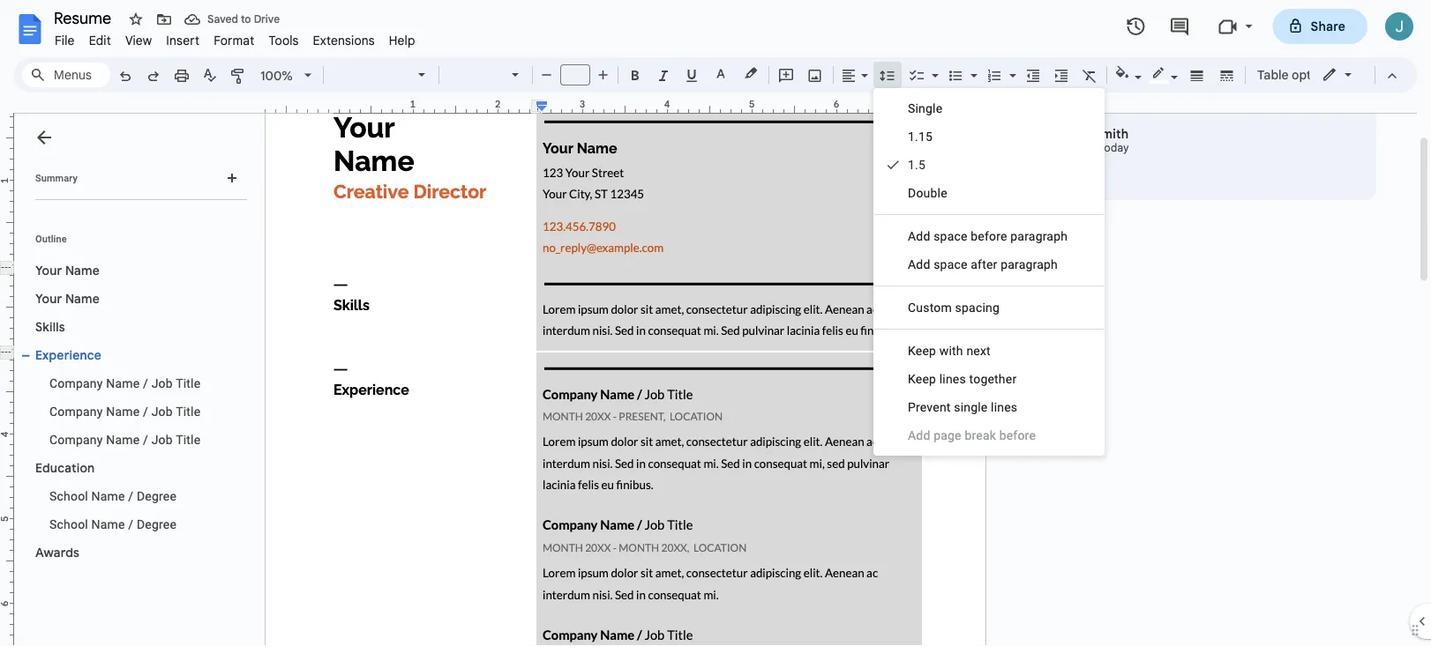 Task type: vqa. For each thing, say whether or not it's contained in the screenshot.
checkbox item
yes



Task type: describe. For each thing, give the bounding box(es) containing it.
c
[[908, 300, 916, 315]]

share
[[1311, 19, 1346, 34]]

single
[[954, 400, 988, 415]]

insert image image
[[805, 63, 825, 87]]

2 company from the top
[[49, 405, 103, 419]]

1.15 1 element
[[908, 129, 938, 144]]

outline
[[35, 233, 67, 244]]

2 title from the top
[[176, 405, 201, 419]]

keep lines together t element
[[908, 372, 1022, 386]]

menu bar inside the menu bar banner
[[48, 23, 422, 52]]

1 your name from the top
[[35, 263, 100, 278]]

1 school name / degree from the top
[[49, 489, 177, 504]]

a dd space after paragraph
[[908, 257, 1058, 272]]

3 job from the top
[[151, 433, 173, 447]]

1 space from the top
[[934, 229, 968, 244]]

john smith list
[[1008, 109, 1376, 200]]

keep with n ext
[[908, 344, 991, 358]]

share button
[[1273, 9, 1368, 44]]

c ustom spacing
[[908, 300, 1000, 315]]

with
[[939, 344, 963, 358]]

eak
[[976, 428, 996, 443]]

1 vertical spatial lines
[[991, 400, 1018, 415]]

john
[[1061, 126, 1091, 142]]

table options button
[[1249, 62, 1343, 88]]

3:11 pm
[[1061, 142, 1096, 155]]

saved
[[207, 13, 238, 26]]

before
[[999, 428, 1036, 443]]

to
[[241, 13, 251, 26]]

1 company name / job title from the top
[[49, 376, 201, 391]]

ustom
[[916, 300, 952, 315]]

edit menu item
[[82, 30, 118, 51]]

1 school from the top
[[49, 489, 88, 504]]

text color image
[[711, 63, 731, 84]]

2 school from the top
[[49, 517, 88, 532]]

bulleted list menu image
[[966, 64, 978, 70]]

1 title from the top
[[176, 376, 201, 391]]

Zoom field
[[253, 63, 319, 89]]

options
[[1292, 67, 1335, 82]]

1 company from the top
[[49, 376, 103, 391]]

d
[[908, 186, 916, 200]]

add for add page b
[[908, 428, 930, 443]]

drive
[[254, 13, 280, 26]]

b for add page b
[[965, 428, 972, 443]]

ogether
[[973, 372, 1017, 386]]

1 .15
[[908, 129, 933, 144]]

menu inside application
[[874, 88, 1105, 456]]

help
[[389, 33, 415, 48]]

keep for keep lines
[[908, 372, 936, 386]]

tools
[[269, 33, 299, 48]]

2 degree from the top
[[137, 517, 177, 532]]

awards
[[35, 545, 79, 561]]

add space b efore paragraph
[[908, 229, 1068, 244]]

border width image
[[1187, 63, 1207, 87]]

smith
[[1094, 126, 1129, 142]]

revent
[[916, 400, 951, 415]]

edit
[[89, 33, 111, 48]]

paragraph for add space b efore paragraph
[[1011, 229, 1068, 244]]

3 company name / job title from the top
[[49, 433, 201, 447]]

border dash image
[[1217, 63, 1237, 87]]

format
[[214, 33, 254, 48]]

menu bar banner
[[0, 0, 1431, 647]]

3 company from the top
[[49, 433, 103, 447]]

skills
[[35, 319, 65, 335]]

s ingle
[[908, 101, 943, 116]]

1.5 5 element
[[908, 157, 931, 172]]

1
[[908, 129, 915, 144]]

mode and view toolbar
[[1308, 57, 1406, 93]]

checkbox item inside menu
[[908, 427, 1091, 445]]

1 degree from the top
[[137, 489, 177, 504]]

keep lines t ogether
[[908, 372, 1017, 386]]

ouble
[[916, 186, 947, 200]]

add space after paragraph a element
[[908, 257, 1063, 272]]

spacing
[[955, 300, 1000, 315]]



Task type: locate. For each thing, give the bounding box(es) containing it.
0 vertical spatial school
[[49, 489, 88, 504]]

saved to drive button
[[180, 7, 284, 32]]

2 vertical spatial job
[[151, 433, 173, 447]]

custom spacing c element
[[908, 300, 1005, 315]]

paragraph right efore
[[1011, 229, 1068, 244]]

dd
[[916, 257, 930, 272]]

file menu item
[[48, 30, 82, 51]]

2 job from the top
[[151, 405, 173, 419]]

2 add from the top
[[908, 428, 930, 443]]

1 vertical spatial space
[[934, 257, 968, 272]]

checklist menu image
[[927, 64, 939, 70]]

1 vertical spatial degree
[[137, 517, 177, 532]]

application
[[0, 0, 1431, 647]]

0 vertical spatial your
[[35, 263, 62, 278]]

lines left 't'
[[939, 372, 966, 386]]

1 vertical spatial title
[[176, 405, 201, 419]]

s
[[908, 101, 915, 116]]

school up awards
[[49, 517, 88, 532]]

.15
[[915, 129, 933, 144]]

paragraph for a dd space after paragraph
[[1001, 257, 1058, 272]]

add up dd
[[908, 229, 930, 244]]

keep for keep with
[[908, 344, 936, 358]]

2 your name from the top
[[35, 291, 100, 307]]

n
[[967, 344, 974, 358]]

application containing share
[[0, 0, 1431, 647]]

1 vertical spatial keep
[[908, 372, 936, 386]]

add left page
[[908, 428, 930, 443]]

5
[[918, 157, 926, 172]]

1 vertical spatial company name / job title
[[49, 405, 201, 419]]

name
[[65, 263, 100, 278], [65, 291, 100, 307], [106, 376, 140, 391], [106, 405, 140, 419], [106, 433, 140, 447], [91, 489, 125, 504], [91, 517, 125, 532]]

Font size field
[[560, 64, 597, 86]]

after
[[971, 257, 997, 272]]

b left eak
[[965, 428, 972, 443]]

today
[[1099, 142, 1129, 155]]

Star checkbox
[[124, 7, 148, 32]]

school name / degree down education
[[49, 489, 177, 504]]

your down outline
[[35, 263, 62, 278]]

main toolbar
[[109, 0, 1344, 365]]

2 space from the top
[[934, 257, 968, 272]]

keep up p on the right bottom of page
[[908, 372, 936, 386]]

p revent single lines
[[908, 400, 1018, 415]]

1 vertical spatial school
[[49, 517, 88, 532]]

0 vertical spatial lines
[[939, 372, 966, 386]]

2 vertical spatial company name / job title
[[49, 433, 201, 447]]

your name
[[35, 263, 100, 278], [35, 291, 100, 307]]

0 vertical spatial add
[[908, 229, 930, 244]]

1 vertical spatial job
[[151, 405, 173, 419]]

1 vertical spatial add
[[908, 428, 930, 443]]

degree
[[137, 489, 177, 504], [137, 517, 177, 532]]

menu containing s
[[874, 88, 1105, 456]]

view menu item
[[118, 30, 159, 51]]

paragraph
[[1011, 229, 1068, 244], [1001, 257, 1058, 272]]

0 vertical spatial b
[[971, 229, 978, 244]]

/
[[143, 376, 148, 391], [143, 405, 148, 419], [143, 433, 148, 447], [128, 489, 133, 504], [128, 517, 133, 532]]

company name / job title
[[49, 376, 201, 391], [49, 405, 201, 419], [49, 433, 201, 447]]

2 your from the top
[[35, 291, 62, 307]]

add for add space
[[908, 229, 930, 244]]

page
[[934, 428, 962, 443]]

outline heading
[[14, 232, 254, 257]]

2 vertical spatial title
[[176, 433, 201, 447]]

r
[[972, 428, 976, 443]]

b up 'a dd space after paragraph'
[[971, 229, 978, 244]]

format menu item
[[207, 30, 262, 51]]

your name down outline
[[35, 263, 100, 278]]

space right dd
[[934, 257, 968, 272]]

0 vertical spatial your name
[[35, 263, 100, 278]]

0 vertical spatial degree
[[137, 489, 177, 504]]

space left efore
[[934, 229, 968, 244]]

extensions menu item
[[306, 30, 382, 51]]

d ouble
[[908, 186, 947, 200]]

table
[[1257, 67, 1289, 82]]

2 vertical spatial company
[[49, 433, 103, 447]]

extensions
[[313, 33, 375, 48]]

help menu item
[[382, 30, 422, 51]]

3 title from the top
[[176, 433, 201, 447]]

keep with next n element
[[908, 344, 996, 358]]

menu
[[874, 88, 1105, 456]]

lines down ogether
[[991, 400, 1018, 415]]

tools menu item
[[262, 30, 306, 51]]

efore
[[978, 229, 1007, 244]]

summary heading
[[35, 171, 78, 185]]

1 your from the top
[[35, 263, 62, 278]]

add page break before r element
[[908, 428, 1041, 443]]

prevent single lines p element
[[908, 400, 1023, 415]]

1 keep from the top
[[908, 344, 936, 358]]

0 horizontal spatial lines
[[939, 372, 966, 386]]

1 vertical spatial company
[[49, 405, 103, 419]]

summary
[[35, 172, 78, 184]]

1 vertical spatial school name / degree
[[49, 517, 177, 532]]

numbered list menu image
[[1005, 64, 1016, 70]]

document outline element
[[14, 114, 254, 647]]

0 vertical spatial space
[[934, 229, 968, 244]]

education
[[35, 461, 95, 476]]

menu bar containing file
[[48, 23, 422, 52]]

lines
[[939, 372, 966, 386], [991, 400, 1018, 415]]

school down education
[[49, 489, 88, 504]]

table options
[[1257, 67, 1335, 82]]

0 vertical spatial keep
[[908, 344, 936, 358]]

saved to drive
[[207, 13, 280, 26]]

single s element
[[908, 101, 948, 116]]

highlight color image
[[741, 63, 761, 84]]

checkbox item
[[908, 427, 1091, 445]]

0 vertical spatial company
[[49, 376, 103, 391]]

1 add from the top
[[908, 229, 930, 244]]

1.
[[908, 157, 918, 172]]

1. 5
[[908, 157, 926, 172]]

double d element
[[908, 186, 953, 200]]

1 horizontal spatial lines
[[991, 400, 1018, 415]]

keep
[[908, 344, 936, 358], [908, 372, 936, 386]]

school
[[49, 489, 88, 504], [49, 517, 88, 532]]

0 vertical spatial job
[[151, 376, 173, 391]]

your up skills
[[35, 291, 62, 307]]

ext
[[974, 344, 991, 358]]

space
[[934, 229, 968, 244], [934, 257, 968, 272]]

insert menu item
[[159, 30, 207, 51]]

Font size text field
[[561, 64, 589, 86]]

company
[[49, 376, 103, 391], [49, 405, 103, 419], [49, 433, 103, 447]]

ingle
[[915, 101, 943, 116]]

paragraph right after
[[1001, 257, 1058, 272]]

john smith 3:11 pm today
[[1061, 126, 1129, 155]]

0 vertical spatial school name / degree
[[49, 489, 177, 504]]

0 vertical spatial company name / job title
[[49, 376, 201, 391]]

1 vertical spatial your name
[[35, 291, 100, 307]]

b for add space
[[971, 229, 978, 244]]

menu bar
[[48, 23, 422, 52]]

your
[[35, 263, 62, 278], [35, 291, 62, 307]]

p
[[908, 400, 916, 415]]

add page b r eak before
[[908, 428, 1036, 443]]

school name / degree up awards
[[49, 517, 177, 532]]

suggest edits element
[[969, 180, 1004, 218]]

t
[[969, 372, 973, 386]]

a
[[908, 257, 916, 272]]

job
[[151, 376, 173, 391], [151, 405, 173, 419], [151, 433, 173, 447]]

1 vertical spatial paragraph
[[1001, 257, 1058, 272]]

file
[[55, 33, 75, 48]]

Menus field
[[22, 63, 110, 87]]

view
[[125, 33, 152, 48]]

2 keep from the top
[[908, 372, 936, 386]]

1 vertical spatial your
[[35, 291, 62, 307]]

0 vertical spatial paragraph
[[1011, 229, 1068, 244]]

add
[[908, 229, 930, 244], [908, 428, 930, 443]]

keep left with on the bottom right of the page
[[908, 344, 936, 358]]

2 company name / job title from the top
[[49, 405, 201, 419]]

1 job from the top
[[151, 376, 173, 391]]

your name up skills
[[35, 291, 100, 307]]

0 vertical spatial title
[[176, 376, 201, 391]]

add space before paragraph b element
[[908, 229, 1073, 244]]

Rename text field
[[48, 7, 122, 28]]

2 school name / degree from the top
[[49, 517, 177, 532]]

checkbox item containing add page b
[[908, 427, 1091, 445]]

experience
[[35, 348, 102, 363]]

title
[[176, 376, 201, 391], [176, 405, 201, 419], [176, 433, 201, 447]]

school name / degree
[[49, 489, 177, 504], [49, 517, 177, 532]]

b
[[971, 229, 978, 244], [965, 428, 972, 443]]

insert
[[166, 33, 200, 48]]

1 vertical spatial b
[[965, 428, 972, 443]]

Zoom text field
[[256, 64, 298, 88]]



